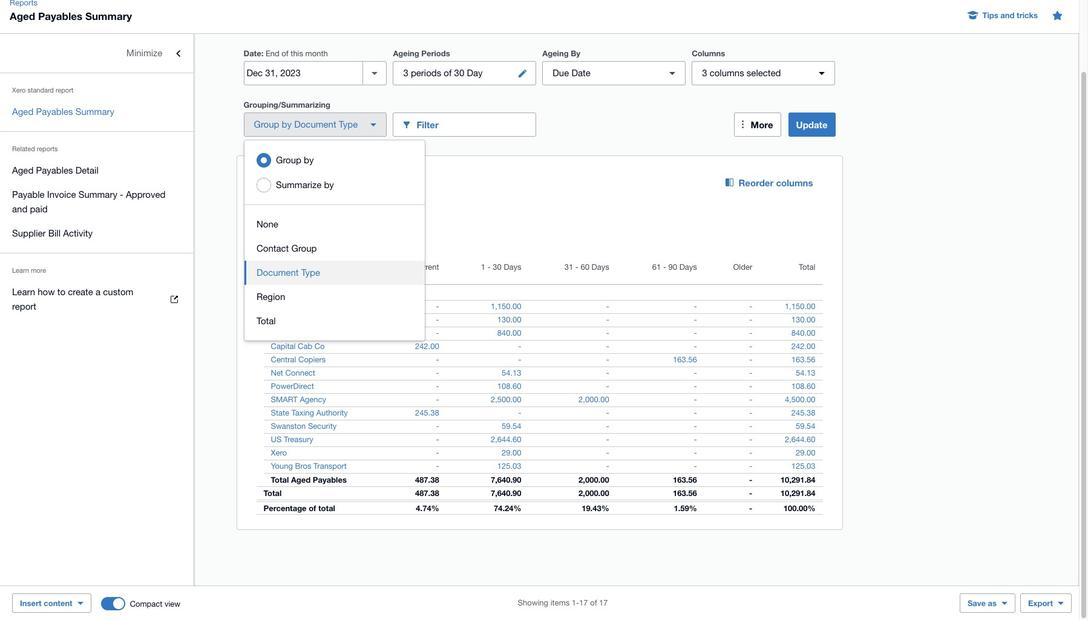 Task type: vqa. For each thing, say whether or not it's contained in the screenshot.


Task type: locate. For each thing, give the bounding box(es) containing it.
1 horizontal spatial report
[[56, 87, 73, 94]]

2,644.60 link down 4,500.00 link at the right of page
[[778, 434, 823, 446]]

0 horizontal spatial 3
[[404, 68, 409, 78]]

30 right 1
[[493, 263, 502, 272]]

swanston security
[[271, 422, 337, 431]]

of left total
[[309, 504, 316, 514]]

by inside summarize by button
[[324, 180, 334, 190]]

aged payables summary down xero standard report at top left
[[12, 107, 114, 117]]

summary up minimize button
[[85, 10, 132, 22]]

2 108.60 link from the left
[[785, 381, 823, 393]]

125.03 link up 100.00%
[[785, 461, 823, 473]]

1 horizontal spatial 108.60 link
[[785, 381, 823, 393]]

bayside up 'capital'
[[271, 329, 299, 338]]

31
[[565, 263, 574, 272]]

1 horizontal spatial 245.38
[[792, 409, 816, 418]]

2 2,644.60 link from the left
[[778, 434, 823, 446]]

Select end date field
[[244, 62, 363, 85]]

31 - 60 days button
[[529, 256, 617, 285]]

2,644.60 link down the 2,500.00 link
[[484, 434, 529, 446]]

0 vertical spatial columns
[[710, 68, 745, 78]]

1 horizontal spatial 1,150.00 link
[[778, 301, 823, 313]]

1 horizontal spatial 54.13 link
[[789, 368, 823, 380]]

2 vertical spatial summary
[[79, 190, 117, 200]]

date right due
[[572, 68, 591, 78]]

0 vertical spatial type
[[339, 119, 358, 130]]

1 horizontal spatial 59.54
[[796, 422, 816, 431]]

0 vertical spatial group
[[254, 119, 279, 130]]

summary
[[85, 10, 132, 22], [76, 107, 114, 117], [79, 190, 117, 200]]

save as
[[968, 599, 997, 609]]

update button
[[789, 113, 836, 137]]

group
[[245, 140, 425, 341]]

grouping/summarizing
[[244, 100, 331, 110]]

older button
[[705, 256, 760, 285]]

1 vertical spatial group
[[276, 155, 302, 165]]

108.60 up 4,500.00 at bottom right
[[792, 382, 816, 391]]

group inside "popup button"
[[254, 119, 279, 130]]

0 horizontal spatial 59.54
[[502, 422, 522, 431]]

2 horizontal spatial ageing
[[543, 48, 569, 58]]

selected
[[747, 68, 782, 78]]

3 for 3 columns selected
[[703, 68, 708, 78]]

as
[[256, 219, 267, 229]]

1 horizontal spatial columns
[[777, 177, 814, 188]]

3 columns selected
[[703, 68, 782, 78]]

1 vertical spatial contact
[[264, 263, 292, 272]]

3 2,000.00 from the top
[[579, 489, 610, 498]]

total button
[[760, 256, 823, 285], [245, 309, 425, 334]]

1 1,150.00 link from the left
[[484, 301, 529, 313]]

0 horizontal spatial 840.00
[[498, 329, 522, 338]]

59.54 link down the 2,500.00 link
[[495, 421, 529, 433]]

487.38 for total
[[415, 489, 439, 498]]

0 vertical spatial 10,291.84
[[781, 475, 816, 485]]

840.00 link
[[490, 328, 529, 340], [785, 328, 823, 340]]

0 vertical spatial contact
[[257, 243, 289, 254]]

group up summarize at the top left
[[276, 155, 302, 165]]

17 right items
[[580, 599, 588, 608]]

1 horizontal spatial 59.54 link
[[789, 421, 823, 433]]

59.54 link down 4,500.00 link at the right of page
[[789, 421, 823, 433]]

xero down us
[[271, 449, 287, 458]]

region button
[[245, 285, 425, 309]]

3 periods of 30 day
[[404, 68, 483, 78]]

by inside group by document type "popup button"
[[282, 119, 292, 130]]

1 vertical spatial document
[[257, 268, 299, 278]]

1 10,291.84 from the top
[[781, 475, 816, 485]]

59.54 down the 2,500.00 link
[[502, 422, 522, 431]]

of right periods at the top of page
[[444, 68, 452, 78]]

1 horizontal spatial 17
[[600, 599, 608, 608]]

1 29.00 link from the left
[[495, 448, 529, 460]]

1 horizontal spatial days
[[592, 263, 610, 272]]

by for group by
[[304, 155, 314, 165]]

contact down none
[[257, 243, 289, 254]]

0 horizontal spatial 1,150.00
[[491, 302, 522, 311]]

0 horizontal spatial 245.38
[[415, 409, 439, 418]]

1 horizontal spatial 130.00
[[792, 316, 816, 325]]

by up (us) at the top
[[324, 180, 334, 190]]

3 down columns
[[703, 68, 708, 78]]

by for group by document type
[[282, 119, 292, 130]]

xero left standard
[[12, 87, 26, 94]]

more button
[[734, 113, 782, 137]]

transport
[[314, 462, 347, 471]]

by left due
[[287, 233, 297, 243]]

0 horizontal spatial 29.00 link
[[495, 448, 529, 460]]

1,150.00
[[491, 302, 522, 311], [785, 302, 816, 311]]

contact inside "report output" "element"
[[264, 263, 292, 272]]

1 vertical spatial date
[[572, 68, 591, 78]]

cab
[[298, 342, 313, 351]]

1 horizontal spatial 108.60
[[792, 382, 816, 391]]

summary inside payable invoice summary - approved and paid
[[79, 190, 117, 200]]

group down 'grouping/summarizing'
[[254, 119, 279, 130]]

1 2,644.60 link from the left
[[484, 434, 529, 446]]

of inside demo company (us) as of december 31, 2023 ageing by due date
[[269, 219, 277, 229]]

1 horizontal spatial 130.00 link
[[785, 314, 823, 326]]

487.38
[[415, 475, 439, 485], [415, 489, 439, 498]]

report inside 'learn how to create a custom report'
[[12, 302, 36, 312]]

1 horizontal spatial 3
[[703, 68, 708, 78]]

1 vertical spatial report
[[12, 302, 36, 312]]

tips and tricks
[[983, 10, 1039, 20]]

2 days from the left
[[592, 263, 610, 272]]

29.00 for first 29.00 link
[[502, 449, 522, 458]]

1 horizontal spatial date
[[572, 68, 591, 78]]

1 vertical spatial 30
[[493, 263, 502, 272]]

1 29.00 from the left
[[502, 449, 522, 458]]

4,500.00 link
[[778, 394, 823, 406]]

1 horizontal spatial 125.03
[[792, 462, 816, 471]]

1 horizontal spatial 242.00
[[792, 342, 816, 351]]

2 29.00 from the left
[[796, 449, 816, 458]]

2 7,640.90 from the top
[[491, 489, 522, 498]]

0 horizontal spatial 242.00 link
[[408, 341, 447, 353]]

learn down learn more
[[12, 287, 35, 297]]

0 vertical spatial xero
[[12, 87, 26, 94]]

1 125.03 link from the left
[[490, 461, 529, 473]]

payables down the transport
[[313, 475, 347, 485]]

percentage
[[264, 504, 307, 514]]

columns inside button
[[777, 177, 814, 188]]

1 242.00 link from the left
[[408, 341, 447, 353]]

0 horizontal spatial 125.03 link
[[490, 461, 529, 473]]

29.00 down the 2,500.00 link
[[502, 449, 522, 458]]

30 left day
[[455, 68, 465, 78]]

1 3 from the left
[[404, 68, 409, 78]]

learn how to create a custom report
[[12, 287, 133, 312]]

7,640.90 for total aged payables
[[491, 475, 522, 485]]

59.54 down 4,500.00 link at the right of page
[[796, 422, 816, 431]]

aged payables detail
[[12, 165, 99, 176]]

10,291.84 for total aged payables
[[781, 475, 816, 485]]

0 horizontal spatial ageing
[[256, 233, 285, 243]]

3 inside button
[[404, 68, 409, 78]]

1 125.03 from the left
[[498, 462, 522, 471]]

1 horizontal spatial 163.56 link
[[785, 354, 823, 366]]

2 2,000.00 from the top
[[579, 475, 610, 485]]

125.03 up 100.00%
[[792, 462, 816, 471]]

document down 'grouping/summarizing'
[[294, 119, 337, 130]]

0 horizontal spatial type
[[301, 268, 320, 278]]

bayside down abc
[[271, 316, 299, 325]]

ageing up periods at the top of page
[[393, 48, 420, 58]]

0 vertical spatial 30
[[455, 68, 465, 78]]

0 horizontal spatial 17
[[580, 599, 588, 608]]

1 130.00 from the left
[[498, 316, 522, 325]]

1 840.00 link from the left
[[490, 328, 529, 340]]

2 17 from the left
[[600, 599, 608, 608]]

2 54.13 from the left
[[796, 369, 816, 378]]

aged payables
[[264, 287, 328, 298]]

29.00 down 4,500.00 link at the right of page
[[796, 449, 816, 458]]

reports
[[37, 145, 58, 153]]

0 horizontal spatial columns
[[710, 68, 745, 78]]

1 2,000.00 from the top
[[579, 395, 610, 405]]

29.00 link down the 2,500.00 link
[[495, 448, 529, 460]]

payables up minimize button
[[38, 10, 83, 22]]

3 left periods at the top of page
[[404, 68, 409, 78]]

aged payables summary up minimize button
[[10, 10, 132, 22]]

report right standard
[[56, 87, 73, 94]]

young bros transport
[[271, 462, 347, 471]]

1 245.38 link from the left
[[408, 408, 447, 420]]

0 horizontal spatial 108.60
[[498, 382, 522, 391]]

29.00 for 2nd 29.00 link from left
[[796, 449, 816, 458]]

2 59.54 from the left
[[796, 422, 816, 431]]

59.54 for 2nd 59.54 link from right
[[502, 422, 522, 431]]

2 108.60 from the left
[[792, 382, 816, 391]]

1 108.60 from the left
[[498, 382, 522, 391]]

108.60 for 2nd 108.60 link from left
[[792, 382, 816, 391]]

xero
[[12, 87, 26, 94], [271, 449, 287, 458]]

and right tips
[[1001, 10, 1015, 20]]

days right 60
[[592, 263, 610, 272]]

2 242.00 from the left
[[792, 342, 816, 351]]

0 horizontal spatial and
[[12, 204, 27, 214]]

0 horizontal spatial 108.60 link
[[490, 381, 529, 393]]

summary down minimize button
[[76, 107, 114, 117]]

report
[[56, 87, 73, 94], [12, 302, 36, 312]]

type up the group by button
[[339, 119, 358, 130]]

list of convenience dates image
[[363, 61, 387, 85]]

contact down contact group
[[264, 263, 292, 272]]

learn
[[12, 267, 29, 274], [12, 287, 35, 297]]

2 3 from the left
[[703, 68, 708, 78]]

list box containing group by
[[245, 140, 425, 341]]

0 horizontal spatial 30
[[455, 68, 465, 78]]

minimize
[[126, 48, 162, 58]]

- inside 'button'
[[488, 263, 491, 272]]

of left this
[[282, 49, 289, 58]]

1 horizontal spatial 125.03 link
[[785, 461, 823, 473]]

older
[[734, 263, 753, 272]]

54.13 link up 4,500.00 at bottom right
[[789, 368, 823, 380]]

2 10,291.84 from the top
[[781, 489, 816, 498]]

and down payable
[[12, 204, 27, 214]]

columns right reorder
[[777, 177, 814, 188]]

0 vertical spatial bayside
[[271, 316, 299, 325]]

2,644.60 down the 2,500.00 link
[[491, 435, 522, 445]]

1 vertical spatial aged payables summary
[[12, 107, 114, 117]]

1 horizontal spatial 29.00
[[796, 449, 816, 458]]

1 bayside from the top
[[271, 316, 299, 325]]

0 horizontal spatial 125.03
[[498, 462, 522, 471]]

108.60 up 2,500.00 on the left of the page
[[498, 382, 522, 391]]

ageing left by
[[543, 48, 569, 58]]

2 130.00 from the left
[[792, 316, 816, 325]]

2,644.60 down 4,500.00 link at the right of page
[[785, 435, 816, 445]]

columns
[[692, 48, 726, 58]]

2 487.38 from the top
[[415, 489, 439, 498]]

- link
[[429, 301, 447, 313], [599, 301, 617, 313], [687, 301, 705, 313], [743, 301, 760, 313], [429, 314, 447, 326], [599, 314, 617, 326], [687, 314, 705, 326], [743, 314, 760, 326], [429, 328, 447, 340], [599, 328, 617, 340], [687, 328, 705, 340], [743, 328, 760, 340], [511, 341, 529, 353], [599, 341, 617, 353], [687, 341, 705, 353], [743, 341, 760, 353], [429, 354, 447, 366], [511, 354, 529, 366], [599, 354, 617, 366], [743, 354, 760, 366], [429, 368, 447, 380], [599, 368, 617, 380], [687, 368, 705, 380], [743, 368, 760, 380], [429, 381, 447, 393], [599, 381, 617, 393], [687, 381, 705, 393], [743, 381, 760, 393], [429, 394, 447, 406], [687, 394, 705, 406], [743, 394, 760, 406], [511, 408, 529, 420], [599, 408, 617, 420], [687, 408, 705, 420], [743, 408, 760, 420], [429, 421, 447, 433], [599, 421, 617, 433], [687, 421, 705, 433], [743, 421, 760, 433], [429, 434, 447, 446], [599, 434, 617, 446], [687, 434, 705, 446], [743, 434, 760, 446], [429, 448, 447, 460], [599, 448, 617, 460], [687, 448, 705, 460], [743, 448, 760, 460], [429, 461, 447, 473], [599, 461, 617, 473], [687, 461, 705, 473], [743, 461, 760, 473]]

1,150.00 link
[[484, 301, 529, 313], [778, 301, 823, 313]]

xero for xero
[[271, 449, 287, 458]]

1 days from the left
[[504, 263, 522, 272]]

1 840.00 from the left
[[498, 329, 522, 338]]

type
[[339, 119, 358, 130], [301, 268, 320, 278]]

54.13 link up 2,500.00 on the left of the page
[[495, 368, 529, 380]]

total button up co
[[245, 309, 425, 334]]

29.00 link down 4,500.00 link at the right of page
[[789, 448, 823, 460]]

total button right older
[[760, 256, 823, 285]]

custom
[[103, 287, 133, 297]]

by for summarize by
[[324, 180, 334, 190]]

ageing down none
[[256, 233, 285, 243]]

3 for 3 periods of 30 day
[[404, 68, 409, 78]]

summarize by
[[276, 180, 334, 190]]

242.00 link
[[408, 341, 447, 353], [785, 341, 823, 353]]

document up region
[[257, 268, 299, 278]]

0 horizontal spatial 242.00
[[415, 342, 439, 351]]

0 horizontal spatial xero
[[12, 87, 26, 94]]

ageing periods
[[393, 48, 450, 58]]

2,644.60 link
[[484, 434, 529, 446], [778, 434, 823, 446]]

1 vertical spatial total button
[[245, 309, 425, 334]]

by down 'grouping/summarizing'
[[282, 119, 292, 130]]

report output element
[[256, 256, 823, 515]]

payable invoice summary - approved and paid
[[12, 190, 166, 214]]

0 vertical spatial document
[[294, 119, 337, 130]]

100.00%
[[784, 504, 816, 514]]

19.43%
[[582, 504, 610, 514]]

1 245.38 from the left
[[415, 409, 439, 418]]

1 108.60 link from the left
[[490, 381, 529, 393]]

1 vertical spatial 10,291.84
[[781, 489, 816, 498]]

bill
[[48, 228, 61, 239]]

ageing for ageing periods
[[393, 48, 420, 58]]

approved
[[126, 190, 166, 200]]

0 vertical spatial 487.38
[[415, 475, 439, 485]]

days right 90
[[680, 263, 698, 272]]

0 horizontal spatial days
[[504, 263, 522, 272]]

1 horizontal spatial 840.00
[[792, 329, 816, 338]]

1 horizontal spatial and
[[1001, 10, 1015, 20]]

0 horizontal spatial report
[[12, 302, 36, 312]]

central
[[271, 355, 296, 365]]

1 horizontal spatial ageing
[[393, 48, 420, 58]]

1 163.56 link from the left
[[666, 354, 705, 366]]

54.13 up 4,500.00 at bottom right
[[796, 369, 816, 378]]

2 840.00 from the left
[[792, 329, 816, 338]]

2 125.03 from the left
[[792, 462, 816, 471]]

type up aged payables
[[301, 268, 320, 278]]

0 horizontal spatial total button
[[245, 309, 425, 334]]

0 horizontal spatial 29.00
[[502, 449, 522, 458]]

1 vertical spatial summary
[[76, 107, 114, 117]]

by inside the group by button
[[304, 155, 314, 165]]

columns down columns
[[710, 68, 745, 78]]

1 487.38 from the top
[[415, 475, 439, 485]]

company
[[283, 204, 323, 214]]

3 days from the left
[[680, 263, 698, 272]]

108.60
[[498, 382, 522, 391], [792, 382, 816, 391]]

2,500.00
[[491, 395, 522, 405]]

130.00
[[498, 316, 522, 325], [792, 316, 816, 325]]

learn inside 'learn how to create a custom report'
[[12, 287, 35, 297]]

90
[[669, 263, 678, 272]]

245.38 link
[[408, 408, 447, 420], [785, 408, 823, 420]]

list box
[[245, 140, 425, 341]]

reorder columns button
[[717, 171, 823, 195]]

0 horizontal spatial 130.00 link
[[490, 314, 529, 326]]

date left end
[[244, 48, 261, 58]]

young bros transport link
[[256, 461, 354, 473]]

1 54.13 from the left
[[502, 369, 522, 378]]

2 bayside from the top
[[271, 329, 299, 338]]

0 horizontal spatial 1,150.00 link
[[484, 301, 529, 313]]

1
[[481, 263, 486, 272]]

summarize
[[276, 180, 322, 190]]

1 130.00 link from the left
[[490, 314, 529, 326]]

0 horizontal spatial 130.00
[[498, 316, 522, 325]]

days inside 'button'
[[504, 263, 522, 272]]

by up summarize by
[[304, 155, 314, 165]]

to
[[57, 287, 65, 297]]

2 840.00 link from the left
[[785, 328, 823, 340]]

total inside group
[[257, 316, 276, 326]]

learn for learn more
[[12, 267, 29, 274]]

contact
[[257, 243, 289, 254], [264, 263, 292, 272]]

54.13 up 2,500.00 on the left of the page
[[502, 369, 522, 378]]

30
[[455, 68, 465, 78], [493, 263, 502, 272]]

furniture
[[289, 302, 321, 311]]

group left date
[[292, 243, 317, 254]]

1 horizontal spatial xero
[[271, 449, 287, 458]]

group for group by
[[276, 155, 302, 165]]

125.03 up '74.24%'
[[498, 462, 522, 471]]

1 horizontal spatial 242.00 link
[[785, 341, 823, 353]]

swanston
[[271, 422, 306, 431]]

1 vertical spatial bayside
[[271, 329, 299, 338]]

0 vertical spatial learn
[[12, 267, 29, 274]]

1 horizontal spatial 840.00 link
[[785, 328, 823, 340]]

0 horizontal spatial 59.54 link
[[495, 421, 529, 433]]

by inside demo company (us) as of december 31, 2023 ageing by due date
[[287, 233, 297, 243]]

0 horizontal spatial 2,644.60
[[491, 435, 522, 445]]

242.00
[[415, 342, 439, 351], [792, 342, 816, 351]]

0 horizontal spatial 54.13
[[502, 369, 522, 378]]

0 horizontal spatial date
[[244, 48, 261, 58]]

how
[[38, 287, 55, 297]]

17 right 1-
[[600, 599, 608, 608]]

1 59.54 from the left
[[502, 422, 522, 431]]

1 horizontal spatial 54.13
[[796, 369, 816, 378]]

108.60 link up 4,500.00 at bottom right
[[785, 381, 823, 393]]

1 vertical spatial xero
[[271, 449, 287, 458]]

1 horizontal spatial 2,644.60 link
[[778, 434, 823, 446]]

0 horizontal spatial 840.00 link
[[490, 328, 529, 340]]

130.00 for first 130.00 link from right
[[792, 316, 816, 325]]

days right 1
[[504, 263, 522, 272]]

contact button
[[256, 256, 382, 285]]

130.00 link
[[490, 314, 529, 326], [785, 314, 823, 326]]

0 vertical spatial aged payables summary
[[10, 10, 132, 22]]

of right as
[[269, 219, 277, 229]]

1 17 from the left
[[580, 599, 588, 608]]

1 vertical spatial 2,000.00
[[579, 475, 610, 485]]

1 vertical spatial 7,640.90
[[491, 489, 522, 498]]

payables
[[38, 10, 83, 22], [36, 107, 73, 117], [36, 165, 73, 176], [289, 287, 328, 298], [313, 475, 347, 485]]

0 vertical spatial 2,000.00
[[579, 395, 610, 405]]

1 horizontal spatial 245.38 link
[[785, 408, 823, 420]]

of inside the date : end of this month
[[282, 49, 289, 58]]

2 1,150.00 link from the left
[[778, 301, 823, 313]]

report down learn more
[[12, 302, 36, 312]]

aged
[[10, 10, 35, 22], [12, 107, 33, 117], [12, 165, 33, 176], [264, 287, 286, 298], [291, 475, 311, 485]]

xero inside "report output" "element"
[[271, 449, 287, 458]]

2 vertical spatial 2,000.00
[[579, 489, 610, 498]]

2 163.56 link from the left
[[785, 354, 823, 366]]

2,000.00
[[579, 395, 610, 405], [579, 475, 610, 485], [579, 489, 610, 498]]

1 horizontal spatial type
[[339, 119, 358, 130]]

125.03 link up '74.24%'
[[490, 461, 529, 473]]

1 vertical spatial learn
[[12, 287, 35, 297]]

- inside payable invoice summary - approved and paid
[[120, 190, 124, 200]]

2 learn from the top
[[12, 287, 35, 297]]

this
[[291, 49, 303, 58]]

2 horizontal spatial days
[[680, 263, 698, 272]]

108.60 link up 2,500.00 on the left of the page
[[490, 381, 529, 393]]

abc
[[271, 302, 287, 311]]

learn for learn how to create a custom report
[[12, 287, 35, 297]]

1 learn from the top
[[12, 267, 29, 274]]

learn left "more" on the top left
[[12, 267, 29, 274]]

1 59.54 link from the left
[[495, 421, 529, 433]]

108.60 link
[[490, 381, 529, 393], [785, 381, 823, 393]]

1 vertical spatial 487.38
[[415, 489, 439, 498]]

10,291.84
[[781, 475, 816, 485], [781, 489, 816, 498]]

0 horizontal spatial 54.13 link
[[495, 368, 529, 380]]

1 7,640.90 from the top
[[491, 475, 522, 485]]

summary down aged payables detail link
[[79, 190, 117, 200]]



Task type: describe. For each thing, give the bounding box(es) containing it.
31,
[[324, 219, 337, 229]]

ageing inside demo company (us) as of december 31, 2023 ageing by due date
[[256, 233, 285, 243]]

days for 31 - 60 days
[[592, 263, 610, 272]]

of inside "report output" "element"
[[309, 504, 316, 514]]

due
[[300, 233, 315, 243]]

co
[[315, 342, 325, 351]]

filter
[[417, 119, 439, 130]]

insert content button
[[12, 594, 91, 613]]

3 periods of 30 day button
[[393, 61, 537, 85]]

group by
[[276, 155, 314, 165]]

2,000.00 for total
[[579, 489, 610, 498]]

create
[[68, 287, 93, 297]]

130.00 for second 130.00 link from right
[[498, 316, 522, 325]]

reorder columns
[[739, 177, 814, 188]]

capital
[[271, 342, 296, 351]]

and inside payable invoice summary - approved and paid
[[12, 204, 27, 214]]

group containing group by
[[245, 140, 425, 341]]

ageing for ageing by
[[543, 48, 569, 58]]

document type button
[[245, 261, 425, 285]]

61 - 90 days button
[[617, 256, 705, 285]]

type inside button
[[301, 268, 320, 278]]

2,000.00 for total aged payables
[[579, 475, 610, 485]]

none button
[[245, 213, 425, 237]]

54.13 for first 54.13 link from the right
[[796, 369, 816, 378]]

net connect
[[271, 369, 315, 378]]

days for 1 - 30 days
[[504, 263, 522, 272]]

current button
[[382, 256, 447, 285]]

insert content
[[20, 599, 72, 609]]

region
[[257, 292, 285, 302]]

bayside for bayside club
[[271, 316, 299, 325]]

due date button
[[543, 61, 686, 85]]

more
[[751, 119, 774, 130]]

day
[[467, 68, 483, 78]]

payables up furniture
[[289, 287, 328, 298]]

reorder
[[739, 177, 774, 188]]

of inside button
[[444, 68, 452, 78]]

0 vertical spatial report
[[56, 87, 73, 94]]

aged payables summary link
[[0, 100, 194, 124]]

document inside 'document type' button
[[257, 268, 299, 278]]

december
[[280, 219, 322, 229]]

30 inside 'button'
[[493, 263, 502, 272]]

2,000.00 inside "link"
[[579, 395, 610, 405]]

2 2,644.60 from the left
[[785, 435, 816, 445]]

contact for contact
[[264, 263, 292, 272]]

state taxing authority link
[[256, 408, 355, 420]]

periods
[[422, 48, 450, 58]]

as
[[989, 599, 997, 609]]

net connect link
[[256, 368, 323, 380]]

bayside for bayside wholesale
[[271, 329, 299, 338]]

2 vertical spatial group
[[292, 243, 317, 254]]

1.59%
[[674, 504, 698, 514]]

payables down reports on the left of the page
[[36, 165, 73, 176]]

of right 1-
[[591, 599, 597, 608]]

filter button
[[393, 113, 537, 137]]

security
[[308, 422, 337, 431]]

2 125.03 link from the left
[[785, 461, 823, 473]]

standard
[[28, 87, 54, 94]]

2 29.00 link from the left
[[789, 448, 823, 460]]

summarize by button
[[245, 173, 425, 197]]

840.00 for first 840.00 link from right
[[792, 329, 816, 338]]

2 54.13 link from the left
[[789, 368, 823, 380]]

us treasury link
[[256, 434, 321, 446]]

learn how to create a custom report link
[[0, 280, 194, 319]]

supplier bill activity
[[12, 228, 93, 239]]

1 - 30 days
[[481, 263, 522, 272]]

abc furniture
[[271, 302, 321, 311]]

document inside group by document type "popup button"
[[294, 119, 337, 130]]

1 242.00 from the left
[[415, 342, 439, 351]]

group by button
[[245, 148, 425, 173]]

days for 61 - 90 days
[[680, 263, 698, 272]]

showing
[[518, 599, 549, 608]]

group by document type
[[254, 119, 358, 130]]

60
[[581, 263, 590, 272]]

document type
[[257, 268, 320, 278]]

net
[[271, 369, 283, 378]]

aged payables detail link
[[0, 159, 194, 183]]

0 vertical spatial date
[[244, 48, 261, 58]]

supplier
[[12, 228, 46, 239]]

1 1,150.00 from the left
[[491, 302, 522, 311]]

contact for contact group
[[257, 243, 289, 254]]

minimize button
[[0, 41, 194, 65]]

month
[[306, 49, 328, 58]]

1 54.13 link from the left
[[495, 368, 529, 380]]

tips
[[983, 10, 999, 20]]

2 1,150.00 from the left
[[785, 302, 816, 311]]

type inside "popup button"
[[339, 119, 358, 130]]

7,640.90 for total
[[491, 489, 522, 498]]

61
[[653, 263, 661, 272]]

0 vertical spatial total button
[[760, 256, 823, 285]]

date
[[318, 233, 336, 243]]

smart agency
[[271, 395, 326, 405]]

summary for payable invoice summary - approved and paid link
[[79, 190, 117, 200]]

central copiers link
[[256, 354, 333, 366]]

payable
[[12, 190, 45, 200]]

showing items 1-17 of 17
[[518, 599, 608, 608]]

state taxing authority
[[271, 409, 348, 418]]

59.54 for 2nd 59.54 link from left
[[796, 422, 816, 431]]

30 inside button
[[455, 68, 465, 78]]

remove from favorites image
[[1046, 3, 1070, 27]]

smart
[[271, 395, 298, 405]]

Report title field
[[253, 171, 697, 199]]

2,000.00 link
[[572, 394, 617, 406]]

2 59.54 link from the left
[[789, 421, 823, 433]]

save
[[968, 599, 987, 609]]

date : end of this month
[[244, 48, 328, 58]]

periods
[[411, 68, 442, 78]]

young
[[271, 462, 293, 471]]

31 - 60 days
[[565, 263, 610, 272]]

10,291.84 for total
[[781, 489, 816, 498]]

0 vertical spatial summary
[[85, 10, 132, 22]]

demo company (us) as of december 31, 2023 ageing by due date
[[256, 204, 360, 243]]

payables down xero standard report at top left
[[36, 107, 73, 117]]

columns for 3
[[710, 68, 745, 78]]

detail
[[76, 165, 99, 176]]

total
[[319, 504, 335, 514]]

tips and tricks button
[[961, 5, 1046, 25]]

54.13 for first 54.13 link from the left
[[502, 369, 522, 378]]

update
[[797, 119, 828, 130]]

xero standard report
[[12, 87, 73, 94]]

xero link
[[256, 448, 294, 460]]

connect
[[286, 369, 315, 378]]

2 245.38 link from the left
[[785, 408, 823, 420]]

total aged payables
[[271, 475, 347, 485]]

2 242.00 link from the left
[[785, 341, 823, 353]]

export button
[[1021, 594, 1073, 613]]

paid
[[30, 204, 48, 214]]

compact
[[130, 600, 163, 609]]

export
[[1029, 599, 1054, 609]]

487.38 for total aged payables
[[415, 475, 439, 485]]

end
[[266, 49, 280, 58]]

4,500.00
[[785, 395, 816, 405]]

activity
[[63, 228, 93, 239]]

group for group by document type
[[254, 119, 279, 130]]

and inside button
[[1001, 10, 1015, 20]]

wholesale
[[301, 329, 338, 338]]

2 130.00 link from the left
[[785, 314, 823, 326]]

powerdirect
[[271, 382, 314, 391]]

date inside due date popup button
[[572, 68, 591, 78]]

74.24%
[[494, 504, 522, 514]]

840.00 for 1st 840.00 link from left
[[498, 329, 522, 338]]

1 - 30 days button
[[447, 256, 529, 285]]

xero for xero standard report
[[12, 87, 26, 94]]

taxing
[[292, 409, 314, 418]]

items
[[551, 599, 570, 608]]

summary for aged payables summary link
[[76, 107, 114, 117]]

1 2,644.60 from the left
[[491, 435, 522, 445]]

2 245.38 from the left
[[792, 409, 816, 418]]

108.60 for second 108.60 link from the right
[[498, 382, 522, 391]]

columns for reorder
[[777, 177, 814, 188]]

content
[[44, 599, 72, 609]]



